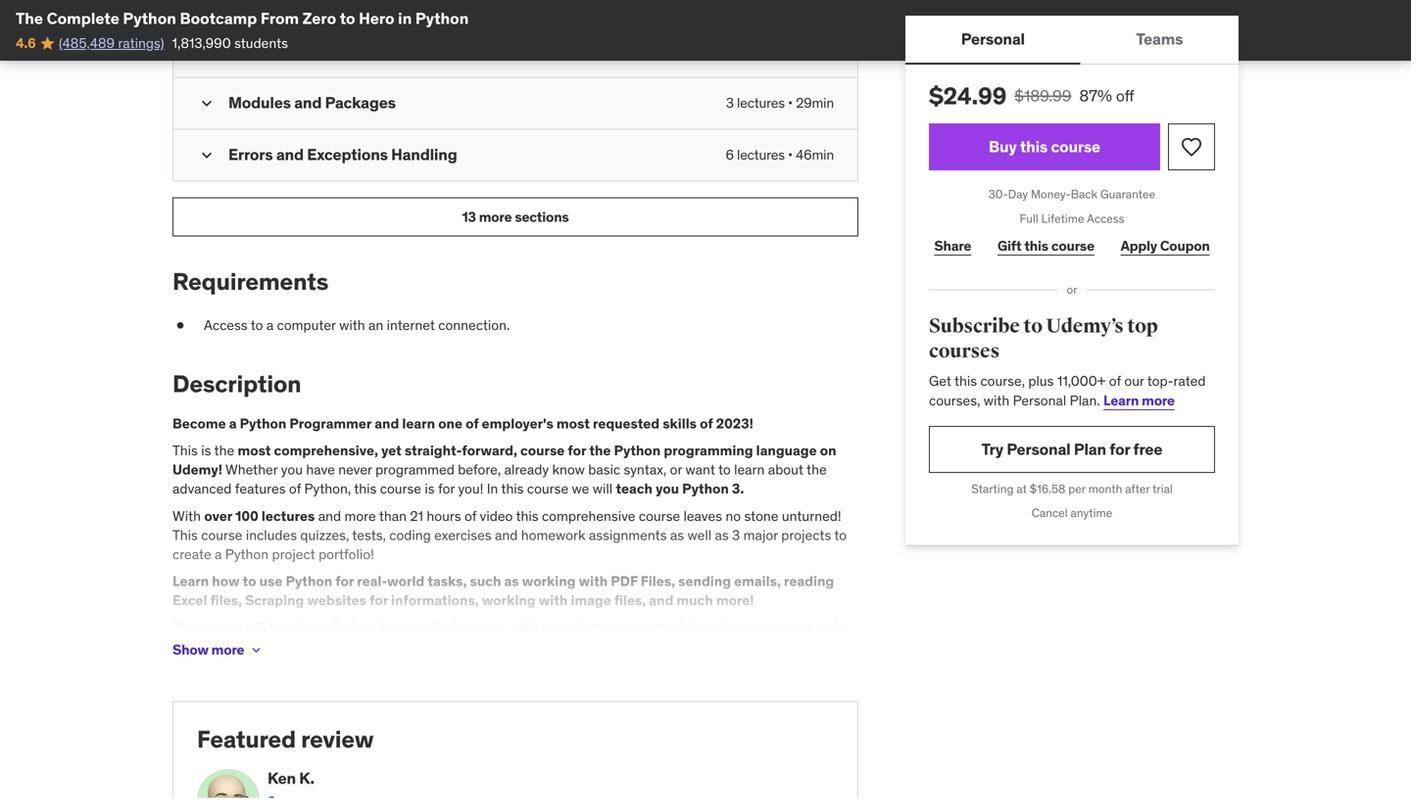 Task type: vqa. For each thing, say whether or not it's contained in the screenshot.
bottommost what
no



Task type: describe. For each thing, give the bounding box(es) containing it.
most comprehensive, yet straight-forward, course for the python programming language on udemy!
[[173, 442, 837, 479]]

the inside most comprehensive, yet straight-forward, course for the python programming language on udemy!
[[589, 442, 611, 460]]

course inside most comprehensive, yet straight-forward, course for the python programming language on udemy!
[[521, 442, 565, 460]]

2 vertical spatial learn
[[364, 638, 398, 656]]

learn more
[[1104, 392, 1175, 410]]

access to a computer with an internet connection.
[[204, 317, 510, 334]]

websites
[[307, 592, 367, 610]]

2 files, from the left
[[614, 592, 646, 610]]

subscribe to udemy's top courses
[[929, 315, 1158, 364]]

emails,
[[734, 573, 781, 591]]

personal inside get this course, plus 11,000+ of our top-rated courses, with personal plan.
[[1013, 392, 1067, 410]]

the inside whether you have never programmed before, already know basic syntax, or want to learn about the advanced features of python, this course is for you! in this course we will
[[807, 461, 827, 479]]

1,813,990
[[172, 34, 231, 52]]

month
[[1089, 482, 1123, 497]]

coupon
[[1160, 237, 1210, 255]]

portfolio!
[[319, 546, 374, 564]]

(485,489
[[59, 34, 115, 52]]

wishlist image
[[1180, 135, 1204, 159]]

stone
[[744, 508, 779, 525]]

subscribe
[[929, 315, 1020, 339]]

course down teach you python 3.
[[639, 508, 680, 525]]

1 files, from the left
[[210, 592, 242, 610]]

and right modules
[[294, 93, 322, 113]]

for inside whether you have never programmed before, already know basic syntax, or want to learn about the advanced features of python, this course is for you! in this course we will
[[438, 480, 455, 498]]

with left every
[[512, 619, 538, 637]]

python inside and more than 21 hours of video this comprehensive course leaves no stone unturned! this course includes quizzes, tests, coding exercises and homework assignments as well as 3 major projects to create a python project portfolio!
[[225, 546, 269, 564]]

use
[[259, 573, 283, 591]]

small image for modules
[[197, 94, 217, 113]]

requirements
[[173, 267, 328, 297]]

1,813,990 students
[[172, 34, 288, 52]]

3.
[[732, 480, 744, 498]]

errors
[[228, 145, 273, 165]]

more for 13
[[479, 208, 512, 226]]

whether you have never programmed before, already know basic syntax, or want to learn about the advanced features of python, this course is for you! in this course we will
[[173, 461, 827, 498]]

cancel
[[1032, 506, 1068, 521]]

of inside whether you have never programmed before, already know basic syntax, or want to learn about the advanced features of python, this course is for you! in this course we will
[[289, 480, 301, 498]]

rated
[[1174, 373, 1206, 390]]

an
[[369, 317, 383, 334]]

2 horizontal spatial as
[[715, 527, 729, 544]]

straight-
[[405, 442, 462, 460]]

0 horizontal spatial learn
[[402, 415, 435, 433]]

with
[[173, 508, 201, 525]]

before,
[[458, 461, 501, 479]]

major
[[744, 527, 778, 544]]

python right hero
[[415, 8, 469, 28]]

0 horizontal spatial is
[[201, 442, 211, 460]]

best
[[538, 638, 565, 656]]

unturned!
[[782, 508, 842, 525]]

teach you python 3.
[[616, 480, 744, 498]]

and right screencast
[[816, 619, 839, 637]]

image
[[571, 592, 611, 610]]

connection.
[[438, 317, 510, 334]]

a left full
[[668, 619, 675, 637]]

xsmall image
[[248, 643, 264, 659]]

is inside learn how to use python for real-world tasks, such as working with pdf files, sending emails, reading excel files, scraping websites for informations, working with image files, and much more! this course will teach you python in a practical manner, with every lecture comes a full coding screencast and a corresponding code notebook! learn in whatever manner is best for you!
[[525, 638, 535, 656]]

1 horizontal spatial most
[[557, 415, 590, 433]]

access inside 30-day money-back guarantee full lifetime access
[[1087, 211, 1125, 226]]

a left the practical at the bottom of the page
[[393, 619, 400, 637]]

pdf
[[611, 573, 638, 591]]

modules
[[228, 93, 291, 113]]

homework
[[521, 527, 586, 544]]

2023!
[[716, 415, 754, 433]]

lectures for errors and exceptions handling
[[737, 146, 785, 164]]

personal inside button
[[961, 29, 1025, 49]]

scraping
[[245, 592, 304, 610]]

coding inside learn how to use python for real-world tasks, such as working with pdf files, sending emails, reading excel files, scraping websites for informations, working with image files, and much more! this course will teach you python in a practical manner, with every lecture comes a full coding screencast and a corresponding code notebook! learn in whatever manner is best for you!
[[700, 619, 742, 637]]

comes
[[624, 619, 664, 637]]

practical
[[403, 619, 456, 637]]

gift this course
[[998, 237, 1095, 255]]

whether
[[225, 461, 278, 479]]

you for python
[[656, 480, 679, 498]]

code
[[265, 638, 295, 656]]

at
[[1017, 482, 1027, 497]]

a right screencast
[[842, 619, 849, 637]]

this is the
[[173, 442, 238, 460]]

to inside whether you have never programmed before, already know basic syntax, or want to learn about the advanced features of python, this course is for you! in this course we will
[[718, 461, 731, 479]]

one
[[438, 415, 463, 433]]

reading
[[784, 573, 834, 591]]

for left free
[[1110, 439, 1130, 459]]

plan.
[[1070, 392, 1100, 410]]

forward,
[[462, 442, 517, 460]]

buy this course button
[[929, 124, 1161, 171]]

manner,
[[459, 619, 509, 637]]

udemy!
[[173, 461, 222, 479]]

this inside and more than 21 hours of video this comprehensive course leaves no stone unturned! this course includes quizzes, tests, coding exercises and homework assignments as well as 3 major projects to create a python project portfolio!
[[516, 508, 539, 525]]

you! inside learn how to use python for real-world tasks, such as working with pdf files, sending emails, reading excel files, scraping websites for informations, working with image files, and much more! this course will teach you python in a practical manner, with every lecture comes a full coding screencast and a corresponding code notebook! learn in whatever manner is best for you!
[[589, 638, 614, 656]]

never
[[338, 461, 372, 479]]

assignments
[[589, 527, 667, 544]]

13 more sections button
[[173, 198, 859, 237]]

for up websites
[[335, 573, 354, 591]]

quizzes,
[[300, 527, 349, 544]]

know
[[552, 461, 585, 479]]

create
[[173, 546, 211, 564]]

apply coupon button
[[1116, 227, 1215, 266]]

back
[[1071, 187, 1098, 202]]

this inside get this course, plus 11,000+ of our top-rated courses, with personal plan.
[[955, 373, 977, 390]]

have
[[306, 461, 335, 479]]

1 small image from the top
[[197, 42, 217, 61]]

on
[[820, 442, 837, 460]]

30-day money-back guarantee full lifetime access
[[989, 187, 1156, 226]]

this down never
[[354, 480, 377, 498]]

real-
[[357, 573, 387, 591]]

1 horizontal spatial or
[[1067, 282, 1078, 298]]

course inside learn how to use python for real-world tasks, such as working with pdf files, sending emails, reading excel files, scraping websites for informations, working with image files, and much more! this course will teach you python in a practical manner, with every lecture comes a full coding screencast and a corresponding code notebook! learn in whatever manner is best for you!
[[201, 619, 243, 637]]

with over 100 lectures
[[173, 508, 315, 525]]

0 horizontal spatial the
[[214, 442, 234, 460]]

or inside whether you have never programmed before, already know basic syntax, or want to learn about the advanced features of python, this course is for you! in this course we will
[[670, 461, 682, 479]]

get
[[929, 373, 952, 390]]

employer's
[[482, 415, 554, 433]]

2 vertical spatial lectures
[[262, 508, 315, 525]]

and right errors
[[276, 145, 304, 165]]

programmer
[[290, 415, 372, 433]]

$16.58
[[1030, 482, 1066, 497]]

you! inside whether you have never programmed before, already know basic syntax, or want to learn about the advanced features of python, this course is for you! in this course we will
[[458, 480, 484, 498]]

from
[[261, 8, 299, 28]]

gift this course link
[[993, 227, 1100, 266]]

you for have
[[281, 461, 303, 479]]

starting at $16.58 per month after trial cancel anytime
[[972, 482, 1173, 521]]

of right one
[[466, 415, 479, 433]]

0 vertical spatial teach
[[616, 480, 653, 498]]

students
[[234, 34, 288, 52]]

small image for errors
[[197, 146, 217, 165]]

exceptions
[[307, 145, 388, 165]]

free
[[1134, 439, 1163, 459]]

personal button
[[906, 16, 1081, 63]]

zero
[[303, 8, 336, 28]]

course down lifetime
[[1052, 237, 1095, 255]]

already
[[504, 461, 549, 479]]

0 vertical spatial working
[[522, 573, 576, 591]]

featured
[[197, 725, 296, 755]]

over
[[204, 508, 232, 525]]

1 vertical spatial in
[[378, 619, 389, 637]]

hours
[[427, 508, 461, 525]]

will inside whether you have never programmed before, already know basic syntax, or want to learn about the advanced features of python, this course is for you! in this course we will
[[593, 480, 613, 498]]

learn for learn how to use python for real-world tasks, such as working with pdf files, sending emails, reading excel files, scraping websites for informations, working with image files, and much more! this course will teach you python in a practical manner, with every lecture comes a full coding screencast and a corresponding code notebook! learn in whatever manner is best for you!
[[173, 573, 209, 591]]



Task type: locate. For each thing, give the bounding box(es) containing it.
2 this from the top
[[173, 527, 198, 544]]

working down such
[[482, 592, 536, 610]]

1 vertical spatial is
[[425, 480, 435, 498]]

lectures up includes
[[262, 508, 315, 525]]

0 horizontal spatial or
[[670, 461, 682, 479]]

errors and exceptions handling
[[228, 145, 457, 165]]

files, down 'how'
[[210, 592, 242, 610]]

1 horizontal spatial teach
[[616, 480, 653, 498]]

you inside whether you have never programmed before, already know basic syntax, or want to learn about the advanced features of python, this course is for you! in this course we will
[[281, 461, 303, 479]]

or up teach you python 3.
[[670, 461, 682, 479]]

is inside whether you have never programmed before, already know basic syntax, or want to learn about the advanced features of python, this course is for you! in this course we will
[[425, 480, 435, 498]]

0 vertical spatial personal
[[961, 29, 1025, 49]]

more right 13 at the top left of page
[[479, 208, 512, 226]]

this right gift
[[1025, 237, 1049, 255]]

to right the "projects"
[[835, 527, 847, 544]]

you up notebook!
[[307, 619, 328, 637]]

this inside button
[[1020, 137, 1048, 157]]

1 horizontal spatial is
[[425, 480, 435, 498]]

is down programmed
[[425, 480, 435, 498]]

of inside get this course, plus 11,000+ of our top-rated courses, with personal plan.
[[1109, 373, 1121, 390]]

to down requirements
[[251, 317, 263, 334]]

small image left errors
[[197, 146, 217, 165]]

0 vertical spatial learn
[[402, 415, 435, 433]]

1 vertical spatial most
[[238, 442, 271, 460]]

1 horizontal spatial as
[[670, 527, 684, 544]]

most
[[557, 415, 590, 433], [238, 442, 271, 460]]

2 horizontal spatial you
[[656, 480, 679, 498]]

become
[[173, 415, 226, 433]]

0 vertical spatial most
[[557, 415, 590, 433]]

$189.99
[[1015, 86, 1072, 106]]

0 vertical spatial this
[[173, 442, 198, 460]]

personal up $16.58
[[1007, 439, 1071, 459]]

access down the back
[[1087, 211, 1125, 226]]

of left python,
[[289, 480, 301, 498]]

lifetime
[[1042, 211, 1085, 226]]

lectures for modules and packages
[[737, 94, 785, 112]]

1 • from the top
[[788, 94, 793, 112]]

a right create
[[215, 546, 222, 564]]

0 vertical spatial 3
[[726, 94, 734, 112]]

lectures right 6
[[737, 146, 785, 164]]

for down real-
[[370, 592, 388, 610]]

to inside learn how to use python for real-world tasks, such as working with pdf files, sending emails, reading excel files, scraping websites for informations, working with image files, and much more! this course will teach you python in a practical manner, with every lecture comes a full coding screencast and a corresponding code notebook! learn in whatever manner is best for you!
[[243, 573, 256, 591]]

tab list containing personal
[[906, 16, 1239, 65]]

you down syntax,
[[656, 480, 679, 498]]

11,000+
[[1057, 373, 1106, 390]]

will inside learn how to use python for real-world tasks, such as working with pdf files, sending emails, reading excel files, scraping websites for informations, working with image files, and much more! this course will teach you python in a practical manner, with every lecture comes a full coding screencast and a corresponding code notebook! learn in whatever manner is best for you!
[[246, 619, 266, 637]]

1 vertical spatial you
[[656, 480, 679, 498]]

coding inside and more than 21 hours of video this comprehensive course leaves no stone unturned! this course includes quizzes, tests, coding exercises and homework assignments as well as 3 major projects to create a python project portfolio!
[[389, 527, 431, 544]]

learn down our
[[1104, 392, 1139, 410]]

programmed
[[375, 461, 455, 479]]

2 small image from the top
[[197, 94, 217, 113]]

packages
[[325, 93, 396, 113]]

full
[[1020, 211, 1039, 226]]

leaves
[[684, 508, 722, 525]]

• for modules and packages
[[788, 94, 793, 112]]

a inside and more than 21 hours of video this comprehensive course leaves no stone unturned! this course includes quizzes, tests, coding exercises and homework assignments as well as 3 major projects to create a python project portfolio!
[[215, 546, 222, 564]]

0 vertical spatial in
[[398, 8, 412, 28]]

python
[[123, 8, 176, 28], [415, 8, 469, 28], [240, 415, 287, 433], [614, 442, 661, 460], [682, 480, 729, 498], [225, 546, 269, 564], [286, 573, 332, 591], [332, 619, 375, 637]]

1 vertical spatial will
[[246, 619, 266, 637]]

files,
[[641, 573, 675, 591]]

you left have
[[281, 461, 303, 479]]

more left xsmall image
[[211, 642, 244, 659]]

0 horizontal spatial most
[[238, 442, 271, 460]]

course up already
[[521, 442, 565, 460]]

gift
[[998, 237, 1022, 255]]

python up notebook!
[[332, 619, 375, 637]]

1 horizontal spatial you
[[307, 619, 328, 637]]

this up udemy!
[[173, 442, 198, 460]]

46min
[[796, 146, 834, 164]]

1 horizontal spatial learn
[[364, 638, 398, 656]]

notebook!
[[298, 638, 360, 656]]

will down basic on the bottom
[[593, 480, 613, 498]]

python up syntax,
[[614, 442, 661, 460]]

1 vertical spatial you!
[[589, 638, 614, 656]]

0 horizontal spatial files,
[[210, 592, 242, 610]]

tests,
[[352, 527, 386, 544]]

more up tests,
[[345, 508, 376, 525]]

more for and
[[345, 508, 376, 525]]

as right such
[[504, 573, 519, 591]]

2 vertical spatial in
[[402, 638, 413, 656]]

(485,489 ratings)
[[59, 34, 164, 52]]

a left computer
[[266, 317, 274, 334]]

to left use
[[243, 573, 256, 591]]

this right "in"
[[501, 480, 524, 498]]

you! down 'lecture'
[[589, 638, 614, 656]]

the complete python bootcamp from zero to hero in python
[[16, 8, 469, 28]]

teach down syntax,
[[616, 480, 653, 498]]

teach inside learn how to use python for real-world tasks, such as working with pdf files, sending emails, reading excel files, scraping websites for informations, working with image files, and much more! this course will teach you python in a practical manner, with every lecture comes a full coding screencast and a corresponding code notebook! learn in whatever manner is best for you!
[[269, 619, 303, 637]]

this inside learn how to use python for real-world tasks, such as working with pdf files, sending emails, reading excel files, scraping websites for informations, working with image files, and much more! this course will teach you python in a practical manner, with every lecture comes a full coding screencast and a corresponding code notebook! learn in whatever manner is best for you!
[[173, 619, 198, 637]]

you
[[281, 461, 303, 479], [656, 480, 679, 498], [307, 619, 328, 637]]

guarantee
[[1101, 187, 1156, 202]]

course down programmed
[[380, 480, 421, 498]]

for inside most comprehensive, yet straight-forward, course for the python programming language on udemy!
[[568, 442, 586, 460]]

most up the know
[[557, 415, 590, 433]]

of left our
[[1109, 373, 1121, 390]]

0 horizontal spatial you
[[281, 461, 303, 479]]

share
[[934, 237, 972, 255]]

computer
[[277, 317, 336, 334]]

3 small image from the top
[[197, 146, 217, 165]]

as right well
[[715, 527, 729, 544]]

review
[[301, 725, 374, 755]]

2 vertical spatial is
[[525, 638, 535, 656]]

2 vertical spatial this
[[173, 619, 198, 637]]

0 vertical spatial is
[[201, 442, 211, 460]]

projects
[[781, 527, 831, 544]]

advanced
[[173, 480, 232, 498]]

with up image
[[579, 573, 608, 591]]

1 vertical spatial working
[[482, 592, 536, 610]]

1 vertical spatial access
[[204, 317, 248, 334]]

learn inside whether you have never programmed before, already know basic syntax, or want to learn about the advanced features of python, this course is for you! in this course we will
[[734, 461, 765, 479]]

learn up 3.
[[734, 461, 765, 479]]

handling
[[391, 145, 457, 165]]

more for show
[[211, 642, 244, 659]]

this down with
[[173, 527, 198, 544]]

• for errors and exceptions handling
[[788, 146, 793, 164]]

course down over
[[201, 527, 243, 544]]

0 vertical spatial will
[[593, 480, 613, 498]]

coding down more!
[[700, 619, 742, 637]]

small image down bootcamp in the top of the page
[[197, 42, 217, 61]]

per
[[1069, 482, 1086, 497]]

or
[[1067, 282, 1078, 298], [670, 461, 682, 479]]

0 vertical spatial small image
[[197, 42, 217, 61]]

1 horizontal spatial will
[[593, 480, 613, 498]]

2 vertical spatial you
[[307, 619, 328, 637]]

small image
[[197, 42, 217, 61], [197, 94, 217, 113], [197, 146, 217, 165]]

learn more link
[[1104, 392, 1175, 410]]

2 • from the top
[[788, 146, 793, 164]]

teams
[[1136, 29, 1183, 49]]

this right video
[[516, 508, 539, 525]]

well
[[688, 527, 712, 544]]

world
[[387, 573, 425, 591]]

more down 'top-'
[[1142, 392, 1175, 410]]

to right 'want' at the bottom of the page
[[718, 461, 731, 479]]

most inside most comprehensive, yet straight-forward, course for the python programming language on udemy!
[[238, 442, 271, 460]]

is left best
[[525, 638, 535, 656]]

xsmall image
[[173, 316, 188, 335]]

personal up $24.99
[[961, 29, 1025, 49]]

1 vertical spatial this
[[173, 527, 198, 544]]

coding
[[389, 527, 431, 544], [700, 619, 742, 637]]

coding down 21 on the bottom left
[[389, 527, 431, 544]]

lectures left the 29min
[[737, 94, 785, 112]]

0 vertical spatial you!
[[458, 480, 484, 498]]

files, down pdf
[[614, 592, 646, 610]]

• left "46min"
[[788, 146, 793, 164]]

0 vertical spatial coding
[[389, 527, 431, 544]]

1 vertical spatial teach
[[269, 619, 303, 637]]

course inside button
[[1051, 137, 1101, 157]]

30-
[[989, 187, 1008, 202]]

0 horizontal spatial you!
[[458, 480, 484, 498]]

a right become
[[229, 415, 237, 433]]

1 horizontal spatial coding
[[700, 619, 742, 637]]

of right the "skills"
[[700, 415, 713, 433]]

after
[[1126, 482, 1150, 497]]

plan
[[1074, 439, 1107, 459]]

more for learn
[[1142, 392, 1175, 410]]

1 this from the top
[[173, 442, 198, 460]]

as inside learn how to use python for real-world tasks, such as working with pdf files, sending emails, reading excel files, scraping websites for informations, working with image files, and much more! this course will teach you python in a practical manner, with every lecture comes a full coding screencast and a corresponding code notebook! learn in whatever manner is best for you!
[[504, 573, 519, 591]]

sending
[[678, 573, 731, 591]]

in left the practical at the bottom of the page
[[378, 619, 389, 637]]

3 inside and more than 21 hours of video this comprehensive course leaves no stone unturned! this course includes quizzes, tests, coding exercises and homework assignments as well as 3 major projects to create a python project portfolio!
[[732, 527, 740, 544]]

to inside and more than 21 hours of video this comprehensive course leaves no stone unturned! this course includes quizzes, tests, coding exercises and homework assignments as well as 3 major projects to create a python project portfolio!
[[835, 527, 847, 544]]

0 horizontal spatial will
[[246, 619, 266, 637]]

1 horizontal spatial you!
[[589, 638, 614, 656]]

yet
[[381, 442, 402, 460]]

for right best
[[568, 638, 585, 656]]

this inside and more than 21 hours of video this comprehensive course leaves no stone unturned! this course includes quizzes, tests, coding exercises and homework assignments as well as 3 major projects to create a python project portfolio!
[[173, 527, 198, 544]]

will up xsmall image
[[246, 619, 266, 637]]

1 horizontal spatial learn
[[734, 461, 765, 479]]

1 horizontal spatial files,
[[614, 592, 646, 610]]

hero
[[359, 8, 395, 28]]

the down on
[[807, 461, 827, 479]]

language
[[756, 442, 817, 460]]

with down course,
[[984, 392, 1010, 410]]

and down files,
[[649, 592, 674, 610]]

of inside and more than 21 hours of video this comprehensive course leaves no stone unturned! this course includes quizzes, tests, coding exercises and homework assignments as well as 3 major projects to create a python project portfolio!
[[465, 508, 477, 525]]

more inside and more than 21 hours of video this comprehensive course leaves no stone unturned! this course includes quizzes, tests, coding exercises and homework assignments as well as 3 major projects to create a python project portfolio!
[[345, 508, 376, 525]]

0 vertical spatial you
[[281, 461, 303, 479]]

0 vertical spatial •
[[788, 94, 793, 112]]

this
[[173, 442, 198, 460], [173, 527, 198, 544], [173, 619, 198, 637]]

0 horizontal spatial coding
[[389, 527, 431, 544]]

python inside most comprehensive, yet straight-forward, course for the python programming language on udemy!
[[614, 442, 661, 460]]

1 vertical spatial coding
[[700, 619, 742, 637]]

bootcamp
[[180, 8, 257, 28]]

python down project
[[286, 573, 332, 591]]

1 vertical spatial learn
[[173, 573, 209, 591]]

this up courses,
[[955, 373, 977, 390]]

no
[[726, 508, 741, 525]]

0 vertical spatial access
[[1087, 211, 1125, 226]]

1 vertical spatial small image
[[197, 94, 217, 113]]

1 vertical spatial •
[[788, 146, 793, 164]]

whatever
[[416, 638, 472, 656]]

and up quizzes, on the left
[[318, 508, 341, 525]]

course
[[1051, 137, 1101, 157], [1052, 237, 1095, 255], [521, 442, 565, 460], [380, 480, 421, 498], [527, 480, 569, 498], [639, 508, 680, 525], [201, 527, 243, 544], [201, 619, 243, 637]]

with left an
[[339, 317, 365, 334]]

teach up code
[[269, 619, 303, 637]]

requested
[[593, 415, 660, 433]]

anytime
[[1071, 506, 1113, 521]]

such
[[470, 573, 501, 591]]

python down 'want' at the bottom of the page
[[682, 480, 729, 498]]

excel
[[173, 592, 207, 610]]

0 vertical spatial learn
[[1104, 392, 1139, 410]]

3 up 6
[[726, 94, 734, 112]]

1 horizontal spatial the
[[589, 442, 611, 460]]

0 vertical spatial or
[[1067, 282, 1078, 298]]

more inside "button"
[[211, 642, 244, 659]]

course down the know
[[527, 480, 569, 498]]

course up the back
[[1051, 137, 1101, 157]]

comprehensive
[[542, 508, 636, 525]]

as left well
[[670, 527, 684, 544]]

to inside subscribe to udemy's top courses
[[1024, 315, 1043, 339]]

0 horizontal spatial teach
[[269, 619, 303, 637]]

working up image
[[522, 573, 576, 591]]

show more button
[[173, 631, 264, 670]]

learn right notebook!
[[364, 638, 398, 656]]

about
[[768, 461, 804, 479]]

1 vertical spatial learn
[[734, 461, 765, 479]]

description
[[173, 370, 301, 399]]

you inside learn how to use python for real-world tasks, such as working with pdf files, sending emails, reading excel files, scraping websites for informations, working with image files, and much more! this course will teach you python in a practical manner, with every lecture comes a full coding screencast and a corresponding code notebook! learn in whatever manner is best for you!
[[307, 619, 328, 637]]

in down the practical at the bottom of the page
[[402, 638, 413, 656]]

and more than 21 hours of video this comprehensive course leaves no stone unturned! this course includes quizzes, tests, coding exercises and homework assignments as well as 3 major projects to create a python project portfolio!
[[173, 508, 847, 564]]

with up every
[[539, 592, 568, 610]]

3 down no
[[732, 527, 740, 544]]

1 vertical spatial 3
[[732, 527, 740, 544]]

more!
[[716, 592, 754, 610]]

2 horizontal spatial learn
[[1104, 392, 1139, 410]]

personal down plus
[[1013, 392, 1067, 410]]

0 horizontal spatial as
[[504, 573, 519, 591]]

2 vertical spatial personal
[[1007, 439, 1071, 459]]

1 vertical spatial or
[[670, 461, 682, 479]]

files,
[[210, 592, 242, 610], [614, 592, 646, 610]]

for up 'hours' on the bottom of page
[[438, 480, 455, 498]]

3 this from the top
[[173, 619, 198, 637]]

python up the ratings)
[[123, 8, 176, 28]]

of up exercises
[[465, 508, 477, 525]]

python,
[[304, 480, 351, 498]]

1 vertical spatial personal
[[1013, 392, 1067, 410]]

2 vertical spatial small image
[[197, 146, 217, 165]]

to right zero
[[340, 8, 355, 28]]

87%
[[1080, 86, 1113, 106]]

4.6
[[16, 34, 36, 52]]

this up the show
[[173, 619, 198, 637]]

0 horizontal spatial learn
[[173, 573, 209, 591]]

more inside button
[[479, 208, 512, 226]]

the up basic on the bottom
[[589, 442, 611, 460]]

every
[[541, 619, 574, 637]]

udemy's
[[1046, 315, 1124, 339]]

2 horizontal spatial the
[[807, 461, 827, 479]]

and down video
[[495, 527, 518, 544]]

plus
[[1029, 373, 1054, 390]]

13
[[462, 208, 476, 226]]

you! down before,
[[458, 480, 484, 498]]

want
[[686, 461, 715, 479]]

personal
[[961, 29, 1025, 49], [1013, 392, 1067, 410], [1007, 439, 1071, 459]]

1 vertical spatial lectures
[[737, 146, 785, 164]]

is up udemy!
[[201, 442, 211, 460]]

and up the yet
[[375, 415, 399, 433]]

access right xsmall icon
[[204, 317, 248, 334]]

0 vertical spatial lectures
[[737, 94, 785, 112]]

2 horizontal spatial is
[[525, 638, 535, 656]]

tab list
[[906, 16, 1239, 65]]

the up udemy!
[[214, 442, 234, 460]]

1 horizontal spatial access
[[1087, 211, 1125, 226]]

with inside get this course, plus 11,000+ of our top-rated courses, with personal plan.
[[984, 392, 1010, 410]]

much
[[677, 592, 713, 610]]

learn for learn more
[[1104, 392, 1139, 410]]

0 horizontal spatial access
[[204, 317, 248, 334]]

python down the description
[[240, 415, 287, 433]]



